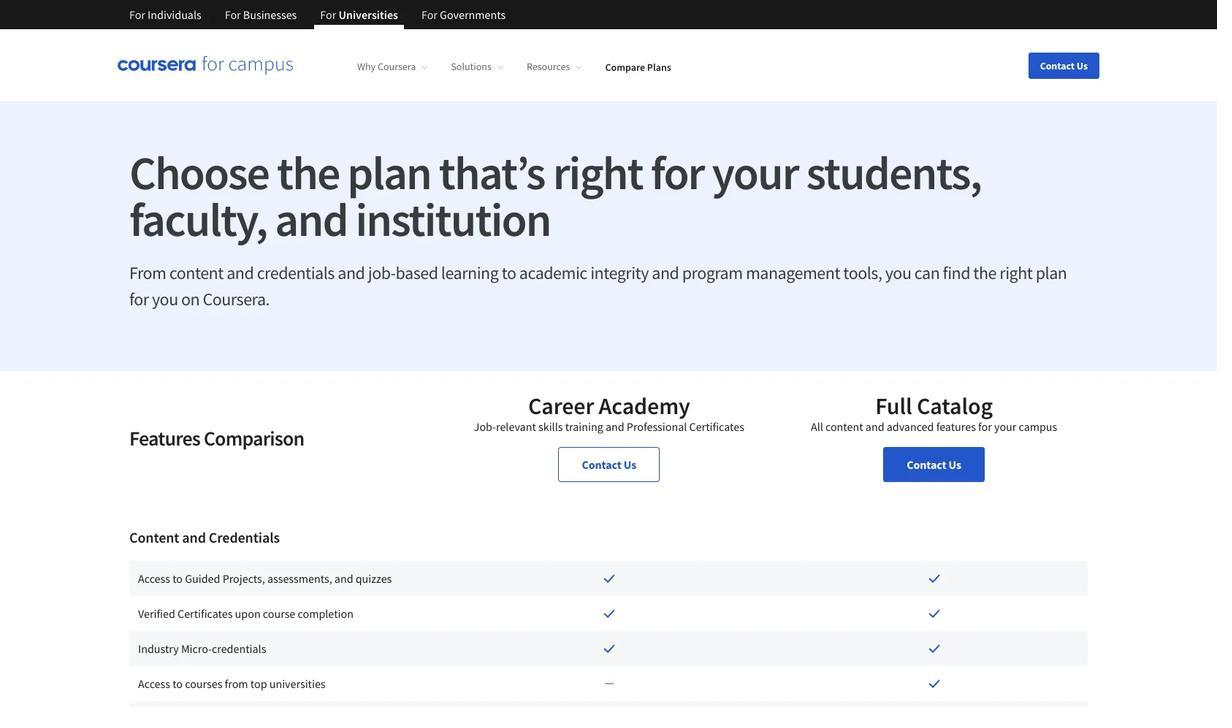 Task type: locate. For each thing, give the bounding box(es) containing it.
1 vertical spatial your
[[995, 420, 1017, 434]]

universities
[[339, 7, 398, 22]]

2 vertical spatial to
[[173, 677, 183, 692]]

content right all
[[826, 420, 864, 434]]

2 for from the left
[[225, 7, 241, 22]]

3 for from the left
[[320, 7, 336, 22]]

governments
[[440, 7, 506, 22]]

contact us link
[[559, 447, 660, 482], [884, 447, 985, 482]]

1 vertical spatial plan
[[1036, 262, 1068, 284]]

for left individuals
[[129, 7, 145, 22]]

2 vertical spatial for
[[979, 420, 993, 434]]

0 horizontal spatial your
[[712, 143, 799, 202]]

0 vertical spatial plan
[[347, 143, 431, 202]]

contact us link down features
[[884, 447, 985, 482]]

access for access to courses from top universities
[[138, 677, 170, 692]]

0 horizontal spatial contact
[[582, 458, 622, 472]]

2 horizontal spatial contact
[[1041, 59, 1075, 72]]

credentials up from
[[212, 642, 266, 656]]

to right 'learning'
[[502, 262, 516, 284]]

access to courses from top universities
[[138, 677, 326, 692]]

resources link
[[527, 60, 582, 73]]

for
[[129, 7, 145, 22], [225, 7, 241, 22], [320, 7, 336, 22], [422, 7, 438, 22]]

your
[[712, 143, 799, 202], [995, 420, 1017, 434]]

certificates
[[690, 420, 745, 434], [178, 607, 233, 621]]

for
[[651, 143, 704, 202], [129, 288, 149, 311], [979, 420, 993, 434]]

based
[[396, 262, 438, 284]]

for inside the full catalog all content and advanced features for your campus
[[979, 420, 993, 434]]

1 vertical spatial right
[[1000, 262, 1033, 284]]

projects,
[[223, 572, 265, 586]]

contact us
[[1041, 59, 1088, 72], [582, 458, 637, 472], [907, 458, 962, 472]]

plans
[[648, 60, 672, 73]]

1 vertical spatial to
[[173, 572, 183, 586]]

why
[[357, 60, 376, 73]]

credentials up coursera.
[[257, 262, 335, 284]]

individuals
[[148, 7, 202, 22]]

micro-
[[181, 642, 212, 656]]

1 vertical spatial for
[[129, 288, 149, 311]]

for left the universities in the top left of the page
[[320, 7, 336, 22]]

choose the plan that's right for your students, faculty, and institution
[[129, 143, 982, 249]]

right
[[553, 143, 643, 202], [1000, 262, 1033, 284]]

contact
[[1041, 59, 1075, 72], [582, 458, 622, 472], [907, 458, 947, 472]]

1 horizontal spatial contact us
[[907, 458, 962, 472]]

content
[[129, 529, 179, 547]]

1 vertical spatial content
[[826, 420, 864, 434]]

and inside the full catalog all content and advanced features for your campus
[[866, 420, 885, 434]]

1 vertical spatial you
[[152, 288, 178, 311]]

1 horizontal spatial you
[[886, 262, 912, 284]]

0 horizontal spatial right
[[553, 143, 643, 202]]

0 vertical spatial right
[[553, 143, 643, 202]]

1 horizontal spatial contact us link
[[884, 447, 985, 482]]

course
[[263, 607, 296, 621]]

1 horizontal spatial right
[[1000, 262, 1033, 284]]

choose
[[129, 143, 269, 202]]

1 access from the top
[[138, 572, 170, 586]]

access to guided projects, assessments, and quizzes
[[138, 572, 392, 586]]

0 horizontal spatial certificates
[[178, 607, 233, 621]]

2 horizontal spatial us
[[1077, 59, 1088, 72]]

certificates right professional
[[690, 420, 745, 434]]

content
[[169, 262, 224, 284], [826, 420, 864, 434]]

top
[[251, 677, 267, 692]]

1 horizontal spatial content
[[826, 420, 864, 434]]

completion
[[298, 607, 354, 621]]

you left on
[[152, 288, 178, 311]]

2 horizontal spatial contact us
[[1041, 59, 1088, 72]]

certificates down guided
[[178, 607, 233, 621]]

program
[[683, 262, 743, 284]]

for businesses
[[225, 7, 297, 22]]

1 horizontal spatial for
[[651, 143, 704, 202]]

0 horizontal spatial contact us
[[582, 458, 637, 472]]

the
[[277, 143, 340, 202], [974, 262, 997, 284]]

1 horizontal spatial the
[[974, 262, 997, 284]]

for individuals
[[129, 7, 202, 22]]

courses
[[185, 677, 223, 692]]

you
[[886, 262, 912, 284], [152, 288, 178, 311]]

1 vertical spatial the
[[974, 262, 997, 284]]

contact us link down training
[[559, 447, 660, 482]]

training
[[566, 420, 604, 434]]

on
[[181, 288, 200, 311]]

us
[[1077, 59, 1088, 72], [624, 458, 637, 472], [949, 458, 962, 472]]

4 for from the left
[[422, 7, 438, 22]]

0 vertical spatial content
[[169, 262, 224, 284]]

1 vertical spatial credentials
[[212, 642, 266, 656]]

for left "governments"
[[422, 7, 438, 22]]

credentials
[[257, 262, 335, 284], [212, 642, 266, 656]]

academy
[[599, 392, 691, 421]]

0 vertical spatial to
[[502, 262, 516, 284]]

0 horizontal spatial plan
[[347, 143, 431, 202]]

access down industry
[[138, 677, 170, 692]]

0 horizontal spatial the
[[277, 143, 340, 202]]

0 vertical spatial certificates
[[690, 420, 745, 434]]

0 horizontal spatial contact us link
[[559, 447, 660, 482]]

from
[[129, 262, 166, 284]]

catalog
[[917, 392, 993, 421]]

1 horizontal spatial plan
[[1036, 262, 1068, 284]]

career
[[528, 392, 594, 421]]

institution
[[356, 190, 551, 249]]

2 access from the top
[[138, 677, 170, 692]]

compare plans link
[[606, 60, 672, 73]]

for inside "choose the plan that's right for your students, faculty, and institution"
[[651, 143, 704, 202]]

integrity
[[591, 262, 649, 284]]

features
[[937, 420, 977, 434]]

1 vertical spatial certificates
[[178, 607, 233, 621]]

1 for from the left
[[129, 7, 145, 22]]

1 horizontal spatial certificates
[[690, 420, 745, 434]]

for left 'businesses'
[[225, 7, 241, 22]]

to left guided
[[173, 572, 183, 586]]

to left courses
[[173, 677, 183, 692]]

contact us for contact us button
[[1041, 59, 1088, 72]]

job-
[[368, 262, 396, 284]]

that's
[[439, 143, 545, 202]]

0 vertical spatial your
[[712, 143, 799, 202]]

0 vertical spatial for
[[651, 143, 704, 202]]

advanced
[[887, 420, 935, 434]]

1 horizontal spatial your
[[995, 420, 1017, 434]]

contact us inside button
[[1041, 59, 1088, 72]]

plan
[[347, 143, 431, 202], [1036, 262, 1068, 284]]

right inside from content and credentials and job-based learning to academic integrity and program management tools, you can find the right plan for you on coursera.
[[1000, 262, 1033, 284]]

assessments,
[[267, 572, 332, 586]]

and
[[275, 190, 348, 249], [227, 262, 254, 284], [338, 262, 365, 284], [652, 262, 679, 284], [606, 420, 625, 434], [866, 420, 885, 434], [182, 529, 206, 547], [335, 572, 353, 586]]

and inside "choose the plan that's right for your students, faculty, and institution"
[[275, 190, 348, 249]]

you left can
[[886, 262, 912, 284]]

0 vertical spatial credentials
[[257, 262, 335, 284]]

students,
[[807, 143, 982, 202]]

0 vertical spatial the
[[277, 143, 340, 202]]

from
[[225, 677, 248, 692]]

access
[[138, 572, 170, 586], [138, 677, 170, 692]]

2 horizontal spatial for
[[979, 420, 993, 434]]

1 contact us link from the left
[[559, 447, 660, 482]]

right inside "choose the plan that's right for your students, faculty, and institution"
[[553, 143, 643, 202]]

your inside "choose the plan that's right for your students, faculty, and institution"
[[712, 143, 799, 202]]

your inside the full catalog all content and advanced features for your campus
[[995, 420, 1017, 434]]

content and credentials
[[129, 529, 280, 547]]

1 horizontal spatial contact
[[907, 458, 947, 472]]

businesses
[[243, 7, 297, 22]]

features
[[129, 425, 200, 452]]

1 vertical spatial access
[[138, 677, 170, 692]]

us inside button
[[1077, 59, 1088, 72]]

industry micro-credentials
[[138, 642, 266, 656]]

compare plans
[[606, 60, 672, 73]]

content up on
[[169, 262, 224, 284]]

0 horizontal spatial for
[[129, 288, 149, 311]]

0 horizontal spatial content
[[169, 262, 224, 284]]

guided
[[185, 572, 220, 586]]

0 vertical spatial access
[[138, 572, 170, 586]]

to
[[502, 262, 516, 284], [173, 572, 183, 586], [173, 677, 183, 692]]

access up the verified
[[138, 572, 170, 586]]



Task type: describe. For each thing, give the bounding box(es) containing it.
banner navigation
[[118, 0, 518, 29]]

coursera
[[378, 60, 416, 73]]

from content and credentials and job-based learning to academic integrity and program management tools, you can find the right plan for you on coursera.
[[129, 262, 1068, 311]]

why coursera link
[[357, 60, 428, 73]]

can
[[915, 262, 940, 284]]

content inside from content and credentials and job-based learning to academic integrity and program management tools, you can find the right plan for you on coursera.
[[169, 262, 224, 284]]

campus
[[1019, 420, 1058, 434]]

contact us for 2nd contact us link from the right
[[582, 458, 637, 472]]

quizzes
[[356, 572, 392, 586]]

career academy job-relevant skills training and professional certificates
[[474, 392, 745, 434]]

for for governments
[[422, 7, 438, 22]]

professional
[[627, 420, 687, 434]]

for governments
[[422, 7, 506, 22]]

relevant
[[496, 420, 536, 434]]

0 horizontal spatial you
[[152, 288, 178, 311]]

0 horizontal spatial us
[[624, 458, 637, 472]]

compare
[[606, 60, 646, 73]]

full catalog all content and advanced features for your campus
[[811, 392, 1058, 434]]

1 horizontal spatial us
[[949, 458, 962, 472]]

for inside from content and credentials and job-based learning to academic integrity and program management tools, you can find the right plan for you on coursera.
[[129, 288, 149, 311]]

job-
[[474, 420, 496, 434]]

for for individuals
[[129, 7, 145, 22]]

industry
[[138, 642, 179, 656]]

0 vertical spatial you
[[886, 262, 912, 284]]

the inside from content and credentials and job-based learning to academic integrity and program management tools, you can find the right plan for you on coursera.
[[974, 262, 997, 284]]

comparison
[[204, 425, 304, 452]]

universities
[[270, 677, 326, 692]]

features comparison
[[129, 425, 304, 452]]

skills
[[539, 420, 563, 434]]

faculty,
[[129, 190, 267, 249]]

to for access to courses from top universities
[[173, 677, 183, 692]]

content inside the full catalog all content and advanced features for your campus
[[826, 420, 864, 434]]

find
[[943, 262, 971, 284]]

solutions
[[451, 60, 492, 73]]

all
[[811, 420, 824, 434]]

upon
[[235, 607, 261, 621]]

certificates inside career academy job-relevant skills training and professional certificates
[[690, 420, 745, 434]]

learning
[[441, 262, 499, 284]]

resources
[[527, 60, 570, 73]]

for universities
[[320, 7, 398, 22]]

for for businesses
[[225, 7, 241, 22]]

management
[[746, 262, 841, 284]]

why coursera
[[357, 60, 416, 73]]

verified certificates upon course completion
[[138, 607, 354, 621]]

academic
[[520, 262, 588, 284]]

coursera for campus image
[[118, 55, 293, 76]]

verified
[[138, 607, 175, 621]]

access for access to guided projects, assessments, and quizzes
[[138, 572, 170, 586]]

credentials
[[209, 529, 280, 547]]

credentials inside from content and credentials and job-based learning to academic integrity and program management tools, you can find the right plan for you on coursera.
[[257, 262, 335, 284]]

the inside "choose the plan that's right for your students, faculty, and institution"
[[277, 143, 340, 202]]

coursera.
[[203, 288, 270, 311]]

to for access to guided projects, assessments, and quizzes
[[173, 572, 183, 586]]

and inside career academy job-relevant skills training and professional certificates
[[606, 420, 625, 434]]

plan inside "choose the plan that's right for your students, faculty, and institution"
[[347, 143, 431, 202]]

tools,
[[844, 262, 883, 284]]

full
[[876, 392, 913, 421]]

2 contact us link from the left
[[884, 447, 985, 482]]

for for universities
[[320, 7, 336, 22]]

contact us for first contact us link from the right
[[907, 458, 962, 472]]

to inside from content and credentials and job-based learning to academic integrity and program management tools, you can find the right plan for you on coursera.
[[502, 262, 516, 284]]

plan inside from content and credentials and job-based learning to academic integrity and program management tools, you can find the right plan for you on coursera.
[[1036, 262, 1068, 284]]

contact inside button
[[1041, 59, 1075, 72]]

contact us button
[[1029, 52, 1100, 79]]

solutions link
[[451, 60, 504, 73]]



Task type: vqa. For each thing, say whether or not it's contained in the screenshot.
THE AND inside the the Arts and Humanities button
no



